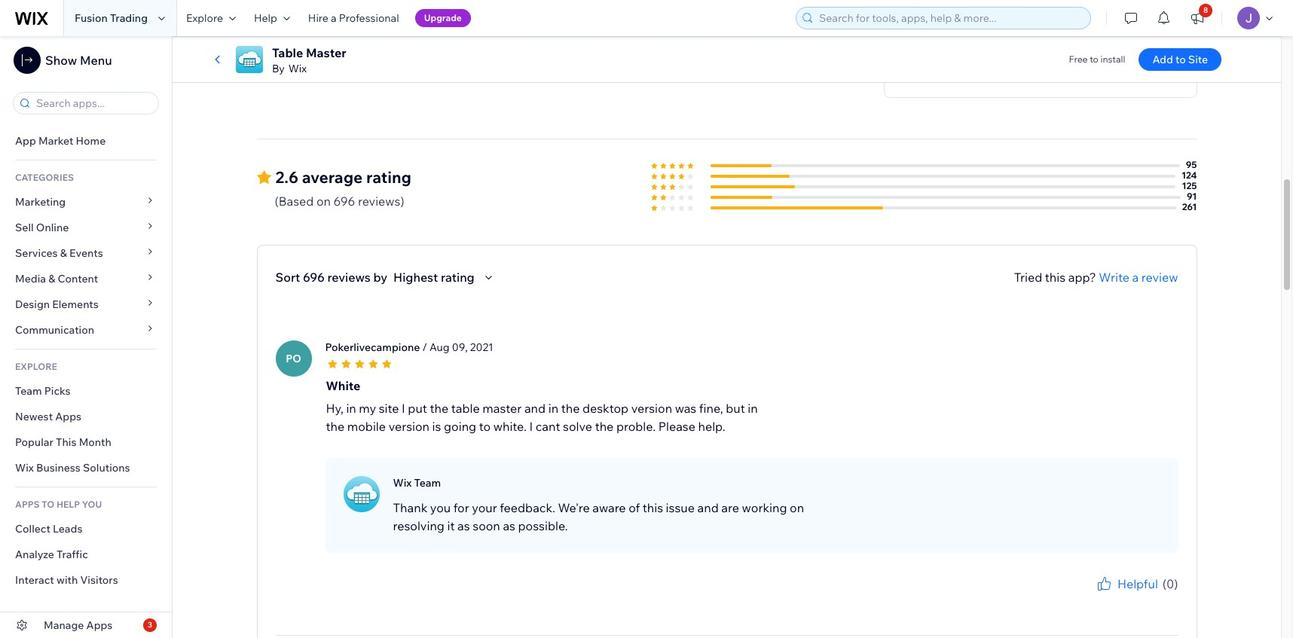 Task type: locate. For each thing, give the bounding box(es) containing it.
us
[[963, 47, 974, 61]]

0 horizontal spatial and
[[525, 401, 546, 416]]

0 horizontal spatial thank
[[393, 500, 428, 515]]

write
[[1099, 270, 1130, 285]]

app?
[[1069, 270, 1097, 285]]

the up the is
[[430, 401, 449, 416]]

highest
[[394, 270, 438, 285]]

pokerlivecampione
[[325, 340, 420, 354]]

1 horizontal spatial 696
[[334, 193, 355, 209]]

to right free
[[1090, 54, 1099, 65]]

version up "proble."
[[632, 401, 673, 416]]

you inside thank you for your feedback. we're aware of this issue and are working on resolving it as soon as possible.
[[430, 500, 451, 515]]

i left cant
[[530, 419, 533, 434]]

1 vertical spatial apps
[[86, 619, 113, 633]]

0 horizontal spatial &
[[48, 272, 55, 286]]

team down explore in the bottom left of the page
[[15, 384, 42, 398]]

by
[[272, 62, 285, 75]]

table master logo image
[[236, 46, 263, 73]]

mobile
[[347, 419, 386, 434]]

2 vertical spatial wix
[[393, 476, 412, 490]]

for
[[977, 47, 990, 61], [454, 500, 469, 515], [1104, 593, 1116, 604]]

you left 'feedback'
[[1087, 593, 1102, 604]]

0 vertical spatial a
[[331, 11, 337, 25]]

1 horizontal spatial wix
[[289, 62, 307, 75]]

0 vertical spatial this
[[1046, 270, 1066, 285]]

free
[[1069, 54, 1088, 65]]

feedback
[[1139, 593, 1179, 604]]

upgrade button
[[415, 9, 471, 27]]

for up it
[[454, 500, 469, 515]]

to inside button
[[1176, 53, 1186, 66]]

to inside 'white hy, in my site i put the table master and in the desktop version was fine, but in the mobile version is going to white.  i cant solve the proble. please help.'
[[479, 419, 491, 434]]

website
[[964, 25, 1004, 38]]

0 vertical spatial &
[[60, 247, 67, 260]]

on down average
[[317, 193, 331, 209]]

app market home link
[[0, 128, 172, 154]]

thank up resolving
[[393, 500, 428, 515]]

as right soon at the bottom left of the page
[[503, 518, 516, 533]]

rating right highest
[[441, 270, 475, 285]]

1 vertical spatial this
[[643, 500, 663, 515]]

& left events
[[60, 247, 67, 260]]

you up it
[[430, 500, 451, 515]]

tried this app? write a review
[[1014, 270, 1179, 285]]

table master by wix
[[272, 45, 347, 75]]

(based
[[275, 193, 314, 209]]

app market home
[[15, 134, 106, 148]]

menu
[[80, 53, 112, 68]]

master
[[306, 45, 347, 60]]

0 vertical spatial for
[[977, 47, 990, 61]]

rating up reviews) at top left
[[366, 167, 412, 187]]

0 horizontal spatial wix
[[15, 461, 34, 475]]

1 horizontal spatial as
[[503, 518, 516, 533]]

1 horizontal spatial team
[[414, 476, 441, 490]]

0 horizontal spatial i
[[402, 401, 405, 416]]

show menu
[[45, 53, 112, 68]]

help
[[254, 11, 277, 25]]

for for thank you for your feedback. we're aware of this issue and are working on resolving it as soon as possible.
[[454, 500, 469, 515]]

1 vertical spatial on
[[790, 500, 804, 515]]

0 vertical spatial you
[[430, 500, 451, 515]]

to right going
[[479, 419, 491, 434]]

1 vertical spatial &
[[48, 272, 55, 286]]

reviews)
[[358, 193, 405, 209]]

traffic
[[57, 548, 88, 562]]

site
[[1189, 53, 1209, 66]]

1 vertical spatial a
[[1133, 270, 1139, 285]]

0 vertical spatial rating
[[366, 167, 412, 187]]

2 horizontal spatial to
[[1176, 53, 1186, 66]]

a right the hire
[[331, 11, 337, 25]]

0 vertical spatial wix
[[289, 62, 307, 75]]

wix down popular
[[15, 461, 34, 475]]

team inside sidebar element
[[15, 384, 42, 398]]

and for in
[[525, 401, 546, 416]]

1 vertical spatial for
[[454, 500, 469, 515]]

solve
[[563, 419, 593, 434]]

feedback.
[[500, 500, 556, 515]]

desktop
[[583, 401, 629, 416]]

0 horizontal spatial a
[[331, 11, 337, 25]]

2 horizontal spatial wix
[[393, 476, 412, 490]]

w i image
[[343, 476, 380, 512]]

aug
[[430, 340, 450, 354]]

0 horizontal spatial apps
[[55, 410, 81, 424]]

2 horizontal spatial in
[[748, 401, 758, 416]]

my
[[359, 401, 376, 416]]

newest apps
[[15, 410, 81, 424]]

help button
[[245, 0, 299, 36]]

1 horizontal spatial for
[[977, 47, 990, 61]]

on right working
[[790, 500, 804, 515]]

i left put
[[402, 401, 405, 416]]

by
[[374, 270, 388, 285]]

version
[[632, 401, 673, 416], [389, 419, 430, 434]]

your inside thank you for your feedback. we're aware of this issue and are working on resolving it as soon as possible.
[[472, 500, 497, 515]]

696 down 2.6 average rating
[[334, 193, 355, 209]]

0 horizontal spatial on
[[317, 193, 331, 209]]

thank left helpful button
[[1059, 593, 1085, 604]]

as right it
[[458, 518, 470, 533]]

analyze traffic
[[15, 548, 88, 562]]

0 vertical spatial 696
[[334, 193, 355, 209]]

0 vertical spatial and
[[525, 401, 546, 416]]

to
[[42, 499, 54, 510]]

0 vertical spatial version
[[632, 401, 673, 416]]

and inside thank you for your feedback. we're aware of this issue and are working on resolving it as soon as possible.
[[698, 500, 719, 515]]

1 horizontal spatial on
[[790, 500, 804, 515]]

& right media
[[48, 272, 55, 286]]

leads
[[53, 522, 83, 536]]

in left my
[[346, 401, 356, 416]]

interact
[[15, 574, 54, 587]]

wix down table
[[289, 62, 307, 75]]

1 vertical spatial wix
[[15, 461, 34, 475]]

1 vertical spatial you
[[1087, 593, 1102, 604]]

2 horizontal spatial for
[[1104, 593, 1116, 604]]

it
[[447, 518, 455, 533]]

1 horizontal spatial this
[[1046, 270, 1066, 285]]

thank for thank you for your feedback. we're aware of this issue and are working on resolving it as soon as possible.
[[393, 500, 428, 515]]

collect leads
[[15, 522, 83, 536]]

wix right w i image
[[393, 476, 412, 490]]

home
[[76, 134, 106, 148]]

marketing link
[[0, 189, 172, 215]]

help
[[56, 499, 80, 510]]

show menu button
[[14, 47, 112, 74]]

1 horizontal spatial to
[[1090, 54, 1099, 65]]

1 horizontal spatial your
[[1118, 593, 1137, 604]]

version down put
[[389, 419, 430, 434]]

0 horizontal spatial team
[[15, 384, 42, 398]]

1 vertical spatial and
[[698, 500, 719, 515]]

1 vertical spatial rating
[[441, 270, 475, 285]]

and inside 'white hy, in my site i put the table master and in the desktop version was fine, but in the mobile version is going to white.  i cant solve the proble. please help.'
[[525, 401, 546, 416]]

1 horizontal spatial thank
[[1059, 593, 1085, 604]]

1 horizontal spatial you
[[1087, 593, 1102, 604]]

to left site
[[1176, 53, 1186, 66]]

0 horizontal spatial you
[[430, 500, 451, 515]]

0 horizontal spatial to
[[479, 419, 491, 434]]

0 horizontal spatial 696
[[303, 270, 325, 285]]

your for feedback
[[1118, 593, 1137, 604]]

1 horizontal spatial and
[[698, 500, 719, 515]]

2 in from the left
[[549, 401, 559, 416]]

you
[[82, 499, 102, 510]]

a right write
[[1133, 270, 1139, 285]]

wix inside sidebar element
[[15, 461, 34, 475]]

sell online
[[15, 221, 69, 234]]

to for add
[[1176, 53, 1186, 66]]

1 horizontal spatial &
[[60, 247, 67, 260]]

you
[[430, 500, 451, 515], [1087, 593, 1102, 604]]

of
[[629, 500, 640, 515]]

this right of
[[643, 500, 663, 515]]

0 horizontal spatial this
[[643, 500, 663, 515]]

0 horizontal spatial in
[[346, 401, 356, 416]]

analyze
[[15, 548, 54, 562]]

white hy, in my site i put the table master and in the desktop version was fine, but in the mobile version is going to white.  i cant solve the proble. please help.
[[326, 378, 758, 434]]

media & content link
[[0, 266, 172, 292]]

0 vertical spatial team
[[15, 384, 42, 398]]

0 vertical spatial i
[[402, 401, 405, 416]]

1 vertical spatial thank
[[1059, 593, 1085, 604]]

this left app?
[[1046, 270, 1066, 285]]

for right us
[[977, 47, 990, 61]]

1 in from the left
[[346, 401, 356, 416]]

fine,
[[699, 401, 723, 416]]

1 horizontal spatial rating
[[441, 270, 475, 285]]

proble.
[[617, 419, 656, 434]]

wix business solutions link
[[0, 455, 172, 481]]

wix inside table master by wix
[[289, 62, 307, 75]]

thank you for your feedback. we're aware of this issue and are working on resolving it as soon as possible.
[[393, 500, 804, 533]]

0 horizontal spatial your
[[472, 500, 497, 515]]

1 horizontal spatial i
[[530, 419, 533, 434]]

wix for wix business solutions
[[15, 461, 34, 475]]

working
[[742, 500, 787, 515]]

helpful
[[1118, 576, 1159, 592]]

in
[[346, 401, 356, 416], [549, 401, 559, 416], [748, 401, 758, 416]]

site
[[379, 401, 399, 416]]

team up resolving
[[414, 476, 441, 490]]

aware
[[593, 500, 626, 515]]

0 vertical spatial thank
[[393, 500, 428, 515]]

1 horizontal spatial apps
[[86, 619, 113, 633]]

& for content
[[48, 272, 55, 286]]

1 horizontal spatial version
[[632, 401, 673, 416]]

696 right sort
[[303, 270, 325, 285]]

&
[[60, 247, 67, 260], [48, 272, 55, 286]]

0 horizontal spatial for
[[454, 500, 469, 515]]

2 as from the left
[[503, 518, 516, 533]]

and left are
[[698, 500, 719, 515]]

for left 'feedback'
[[1104, 593, 1116, 604]]

the down hy,
[[326, 419, 345, 434]]

in right but
[[748, 401, 758, 416]]

trading
[[110, 11, 148, 25]]

contact
[[921, 47, 960, 61]]

0 horizontal spatial version
[[389, 419, 430, 434]]

as
[[458, 518, 470, 533], [503, 518, 516, 533]]

explore
[[186, 11, 223, 25]]

visit our website link
[[903, 25, 1004, 38]]

for inside thank you for your feedback. we're aware of this issue and are working on resolving it as soon as possible.
[[454, 500, 469, 515]]

1 vertical spatial your
[[1118, 593, 1137, 604]]

hire
[[308, 11, 329, 25]]

resolving
[[393, 518, 445, 533]]

apps up this
[[55, 410, 81, 424]]

a
[[331, 11, 337, 25], [1133, 270, 1139, 285]]

on
[[317, 193, 331, 209], [790, 500, 804, 515]]

your down helpful
[[1118, 593, 1137, 604]]

3
[[148, 620, 152, 630]]

1 horizontal spatial in
[[549, 401, 559, 416]]

thank inside thank you for your feedback. we're aware of this issue and are working on resolving it as soon as possible.
[[393, 500, 428, 515]]

install
[[1101, 54, 1126, 65]]

0 vertical spatial apps
[[55, 410, 81, 424]]

thank for thank you for your feedback
[[1059, 593, 1085, 604]]

pokerlivecampione / aug 09, 2021
[[325, 340, 494, 354]]

show
[[45, 53, 77, 68]]

policy
[[959, 70, 989, 83]]

apps right manage
[[86, 619, 113, 633]]

2 vertical spatial for
[[1104, 593, 1116, 604]]

0 horizontal spatial as
[[458, 518, 470, 533]]

your up soon at the bottom left of the page
[[472, 500, 497, 515]]

with
[[57, 574, 78, 587]]

and up cant
[[525, 401, 546, 416]]

visit
[[921, 25, 943, 38]]

0 vertical spatial your
[[472, 500, 497, 515]]

/
[[423, 340, 427, 354]]

1 vertical spatial i
[[530, 419, 533, 434]]

0 vertical spatial on
[[317, 193, 331, 209]]

in up cant
[[549, 401, 559, 416]]



Task type: vqa. For each thing, say whether or not it's contained in the screenshot.
bottommost 'your'
yes



Task type: describe. For each thing, give the bounding box(es) containing it.
you for thank you for your feedback
[[1087, 593, 1102, 604]]

hy,
[[326, 401, 344, 416]]

reviews
[[328, 270, 371, 285]]

newest
[[15, 410, 53, 424]]

(0)
[[1163, 576, 1179, 592]]

content
[[58, 272, 98, 286]]

rating inside button
[[441, 270, 475, 285]]

services & events link
[[0, 240, 172, 266]]

soon
[[473, 518, 500, 533]]

sell online link
[[0, 215, 172, 240]]

to for free
[[1090, 54, 1099, 65]]

services & events
[[15, 247, 103, 260]]

sort
[[276, 270, 300, 285]]

124
[[1182, 169, 1198, 181]]

issue
[[666, 500, 695, 515]]

0 horizontal spatial rating
[[366, 167, 412, 187]]

explore
[[15, 361, 57, 372]]

hire a professional
[[308, 11, 399, 25]]

team picks link
[[0, 378, 172, 404]]

privacy policy
[[921, 70, 989, 83]]

free to install
[[1069, 54, 1126, 65]]

this
[[56, 436, 77, 449]]

po
[[286, 352, 301, 365]]

average
[[302, 167, 363, 187]]

possible.
[[518, 518, 568, 533]]

design
[[15, 298, 50, 311]]

interact with visitors
[[15, 574, 118, 587]]

& for events
[[60, 247, 67, 260]]

analyze traffic link
[[0, 542, 172, 568]]

services
[[15, 247, 58, 260]]

collect
[[15, 522, 50, 536]]

fusion
[[75, 11, 108, 25]]

put
[[408, 401, 427, 416]]

upgrade
[[424, 12, 462, 23]]

privacy
[[921, 70, 957, 83]]

manage
[[44, 619, 84, 633]]

support
[[993, 47, 1032, 61]]

month
[[79, 436, 111, 449]]

2.6
[[276, 167, 299, 187]]

media & content
[[15, 272, 98, 286]]

thank you for your feedback
[[1059, 593, 1179, 604]]

95
[[1187, 159, 1198, 170]]

3 in from the left
[[748, 401, 758, 416]]

09,
[[452, 340, 468, 354]]

tried
[[1014, 270, 1043, 285]]

apps to help you
[[15, 499, 102, 510]]

apps for manage apps
[[86, 619, 113, 633]]

helpful button
[[1095, 575, 1159, 593]]

professional
[[339, 11, 399, 25]]

1 as from the left
[[458, 518, 470, 533]]

Search for tools, apps, help & more... field
[[815, 8, 1086, 29]]

contact us for support
[[921, 47, 1032, 61]]

wix for wix team
[[393, 476, 412, 490]]

fusion trading
[[75, 11, 148, 25]]

wix team
[[393, 476, 441, 490]]

picks
[[44, 384, 71, 398]]

market
[[38, 134, 73, 148]]

sell
[[15, 221, 34, 234]]

you for thank you for your feedback. we're aware of this issue and are working on resolving it as soon as possible.
[[430, 500, 451, 515]]

for for contact us for support
[[977, 47, 990, 61]]

1 vertical spatial version
[[389, 419, 430, 434]]

we're
[[558, 500, 590, 515]]

categories
[[15, 172, 74, 183]]

collect leads link
[[0, 516, 172, 542]]

help.
[[698, 419, 726, 434]]

1 vertical spatial 696
[[303, 270, 325, 285]]

was
[[675, 401, 697, 416]]

2021
[[470, 340, 494, 354]]

white.
[[494, 419, 527, 434]]

the down desktop
[[595, 419, 614, 434]]

this inside thank you for your feedback. we're aware of this issue and are working on resolving it as soon as possible.
[[643, 500, 663, 515]]

white
[[326, 378, 361, 393]]

apps for newest apps
[[55, 410, 81, 424]]

communication
[[15, 323, 97, 337]]

design elements link
[[0, 292, 172, 317]]

your for feedback.
[[472, 500, 497, 515]]

are
[[722, 500, 739, 515]]

1 vertical spatial team
[[414, 476, 441, 490]]

our
[[945, 25, 962, 38]]

privacy policy link
[[903, 70, 989, 83]]

please
[[659, 419, 696, 434]]

add to site button
[[1139, 48, 1222, 71]]

1 horizontal spatial a
[[1133, 270, 1139, 285]]

highest rating
[[394, 270, 475, 285]]

Search apps... field
[[32, 93, 154, 114]]

sidebar element
[[0, 36, 173, 639]]

newest apps link
[[0, 404, 172, 430]]

apps
[[15, 499, 40, 510]]

elements
[[52, 298, 99, 311]]

popular
[[15, 436, 53, 449]]

is
[[432, 419, 441, 434]]

261
[[1183, 201, 1198, 212]]

for for thank you for your feedback
[[1104, 593, 1116, 604]]

table
[[272, 45, 303, 60]]

solutions
[[83, 461, 130, 475]]

on inside thank you for your feedback. we're aware of this issue and are working on resolving it as soon as possible.
[[790, 500, 804, 515]]

and for are
[[698, 500, 719, 515]]

master
[[483, 401, 522, 416]]

the up solve
[[561, 401, 580, 416]]

table
[[451, 401, 480, 416]]

communication link
[[0, 317, 172, 343]]



